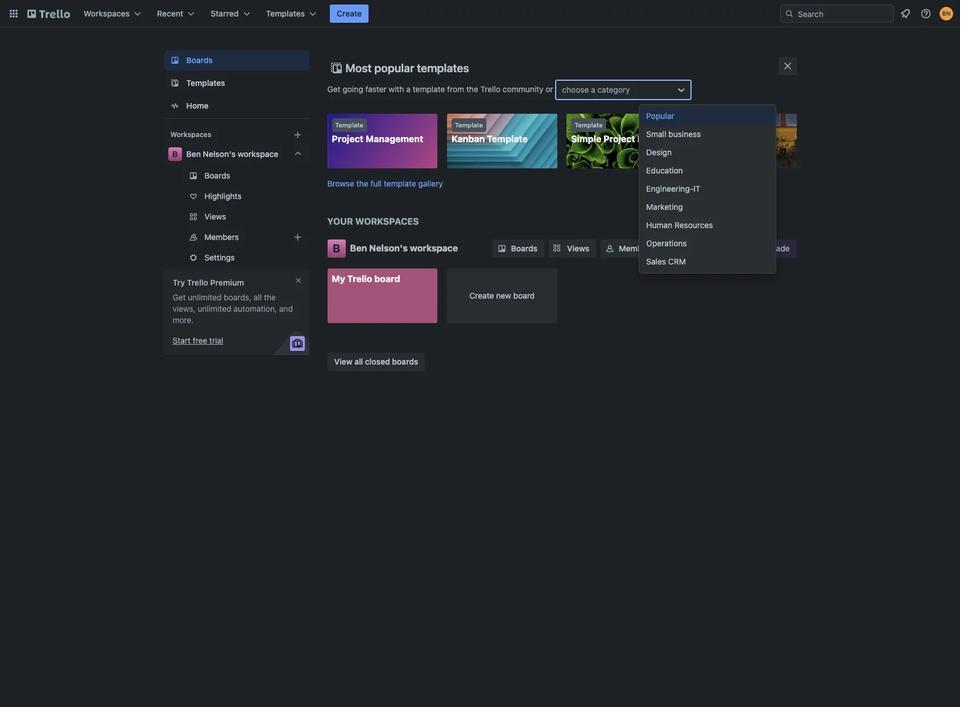Task type: describe. For each thing, give the bounding box(es) containing it.
or
[[546, 84, 553, 94]]

boards link for views
[[493, 239, 545, 257]]

0 horizontal spatial ben nelson's workspace
[[186, 149, 278, 159]]

my
[[332, 273, 345, 284]]

your workspaces
[[327, 216, 419, 226]]

1 vertical spatial ben
[[350, 243, 367, 253]]

more.
[[173, 315, 194, 325]]

templates inside popup button
[[266, 9, 305, 18]]

template for kanban
[[455, 121, 483, 129]]

small business
[[646, 129, 701, 139]]

most popular templates
[[346, 61, 469, 75]]

primary element
[[0, 0, 960, 27]]

trial
[[209, 336, 223, 345]]

trello for try trello premium get unlimited boards, all the views, unlimited automation, and more.
[[187, 278, 208, 287]]

boards
[[392, 357, 418, 366]]

0 notifications image
[[899, 7, 913, 20]]

0 horizontal spatial templates
[[186, 78, 225, 88]]

with
[[389, 84, 404, 94]]

operations
[[646, 238, 687, 248]]

create for create
[[337, 9, 362, 18]]

choose
[[562, 85, 589, 94]]

start
[[173, 336, 191, 345]]

engineering-it
[[646, 184, 701, 193]]

get going faster with a template from the trello community or
[[327, 84, 555, 94]]

trello for my trello board
[[347, 273, 372, 284]]

automation,
[[234, 304, 277, 313]]

1 vertical spatial nelson's
[[369, 243, 408, 253]]

home image
[[168, 99, 182, 113]]

create for create new board
[[470, 290, 494, 300]]

human
[[646, 220, 673, 230]]

2 horizontal spatial trello
[[481, 84, 501, 94]]

template for remote
[[694, 121, 723, 129]]

create button
[[330, 5, 369, 23]]

templates
[[417, 61, 469, 75]]

members for members
[[205, 232, 239, 242]]

the for get going faster with a template from the trello community or
[[466, 84, 478, 94]]

upgrade button
[[739, 239, 797, 257]]

recent
[[157, 9, 183, 18]]

create a workspace image
[[291, 128, 305, 142]]

most
[[346, 61, 372, 75]]

try
[[173, 278, 185, 287]]

workspaces inside popup button
[[84, 9, 130, 18]]

your
[[327, 216, 353, 226]]

free
[[193, 336, 207, 345]]

template simple project board
[[571, 121, 664, 144]]

0 horizontal spatial b
[[172, 149, 178, 159]]

team
[[727, 134, 751, 144]]

0 vertical spatial views link
[[164, 208, 309, 226]]

design
[[646, 147, 672, 157]]

my trello board
[[332, 273, 400, 284]]

view
[[334, 357, 352, 366]]

sales crm
[[646, 257, 686, 266]]

popular
[[646, 111, 674, 121]]

premium
[[210, 278, 244, 287]]

simple
[[571, 134, 602, 144]]

home link
[[164, 96, 309, 116]]

board for my trello board
[[374, 273, 400, 284]]

0 horizontal spatial a
[[406, 84, 411, 94]]

popular
[[374, 61, 414, 75]]

board
[[638, 134, 664, 144]]

settings link
[[164, 249, 309, 267]]

try trello premium get unlimited boards, all the views, unlimited automation, and more.
[[173, 278, 293, 325]]

marketing
[[646, 202, 683, 212]]

and
[[279, 304, 293, 313]]

1 horizontal spatial a
[[591, 85, 596, 94]]

0 horizontal spatial ben
[[186, 149, 201, 159]]

template remote team hub
[[691, 121, 771, 144]]

ben nelson (bennelson96) image
[[940, 7, 954, 20]]

1 vertical spatial views link
[[549, 239, 596, 257]]

search image
[[785, 9, 794, 18]]

management
[[366, 134, 423, 144]]

1 vertical spatial workspace
[[410, 243, 458, 253]]

business
[[669, 129, 701, 139]]

0 vertical spatial unlimited
[[188, 292, 222, 302]]

template board image
[[168, 76, 182, 90]]

template right kanban
[[487, 134, 528, 144]]

community
[[503, 84, 544, 94]]

members link
[[164, 228, 321, 246]]

back to home image
[[27, 5, 70, 23]]

boards for views
[[511, 243, 538, 253]]

crm
[[668, 257, 686, 266]]

starred button
[[204, 5, 257, 23]]

1 vertical spatial template
[[384, 178, 416, 188]]

members (1)
[[619, 243, 666, 253]]

home
[[186, 101, 209, 110]]

templates button
[[259, 5, 323, 23]]

browse
[[327, 178, 354, 188]]



Task type: vqa. For each thing, say whether or not it's contained in the screenshot.
Premium
yes



Task type: locate. For each thing, give the bounding box(es) containing it.
closed
[[365, 357, 390, 366]]

workspace
[[238, 149, 278, 159], [410, 243, 458, 253]]

unlimited down boards,
[[198, 304, 231, 313]]

all inside try trello premium get unlimited boards, all the views, unlimited automation, and more.
[[254, 292, 262, 302]]

trello inside "link"
[[347, 273, 372, 284]]

project up browse
[[332, 134, 364, 144]]

hub
[[753, 134, 771, 144]]

1 horizontal spatial templates
[[266, 9, 305, 18]]

workspaces
[[355, 216, 419, 226]]

ben down home
[[186, 149, 201, 159]]

templates link
[[164, 73, 309, 93]]

1 horizontal spatial ben
[[350, 243, 367, 253]]

0 vertical spatial boards
[[186, 55, 213, 65]]

all
[[254, 292, 262, 302], [355, 357, 363, 366]]

1 horizontal spatial views
[[567, 243, 590, 253]]

0 vertical spatial nelson's
[[203, 149, 236, 159]]

0 vertical spatial board
[[374, 273, 400, 284]]

1 horizontal spatial ben nelson's workspace
[[350, 243, 458, 253]]

0 horizontal spatial create
[[337, 9, 362, 18]]

the
[[466, 84, 478, 94], [357, 178, 368, 188], [264, 292, 276, 302]]

ben nelson's workspace up highlights link
[[186, 149, 278, 159]]

the inside try trello premium get unlimited boards, all the views, unlimited automation, and more.
[[264, 292, 276, 302]]

0 horizontal spatial trello
[[187, 278, 208, 287]]

1 sm image from the left
[[496, 243, 508, 254]]

0 vertical spatial members
[[205, 232, 239, 242]]

template inside template simple project board
[[575, 121, 603, 129]]

browse the full template gallery
[[327, 178, 443, 188]]

1 vertical spatial boards link
[[164, 167, 309, 185]]

human resources
[[646, 220, 713, 230]]

a right choose
[[591, 85, 596, 94]]

template up remote
[[694, 121, 723, 129]]

create new board
[[470, 290, 535, 300]]

template
[[413, 84, 445, 94], [384, 178, 416, 188]]

my trello board link
[[327, 268, 438, 323]]

views
[[205, 212, 226, 221], [567, 243, 590, 253]]

b right forward image
[[333, 242, 340, 255]]

project left board
[[604, 134, 635, 144]]

trello inside try trello premium get unlimited boards, all the views, unlimited automation, and more.
[[187, 278, 208, 287]]

b down home icon
[[172, 149, 178, 159]]

boards up new in the right of the page
[[511, 243, 538, 253]]

boards link up templates link
[[164, 50, 309, 71]]

sm image
[[496, 243, 508, 254], [604, 243, 616, 254], [681, 243, 693, 254]]

1 vertical spatial templates
[[186, 78, 225, 88]]

sm image up create new board
[[496, 243, 508, 254]]

(1)
[[657, 243, 666, 253]]

get left going
[[327, 84, 341, 94]]

0 horizontal spatial members
[[205, 232, 239, 242]]

0 vertical spatial get
[[327, 84, 341, 94]]

sales
[[646, 257, 666, 266]]

0 vertical spatial workspace
[[238, 149, 278, 159]]

1 project from the left
[[332, 134, 364, 144]]

1 vertical spatial views
[[567, 243, 590, 253]]

boards up highlights
[[205, 171, 230, 180]]

project
[[332, 134, 364, 144], [604, 134, 635, 144]]

1 vertical spatial create
[[470, 290, 494, 300]]

ben down your workspaces
[[350, 243, 367, 253]]

0 horizontal spatial views link
[[164, 208, 309, 226]]

board right new in the right of the page
[[513, 290, 535, 300]]

1 horizontal spatial workspaces
[[170, 130, 211, 139]]

forward image
[[307, 230, 321, 244]]

the left full
[[357, 178, 368, 188]]

template down going
[[335, 121, 363, 129]]

1 horizontal spatial all
[[355, 357, 363, 366]]

1 horizontal spatial members
[[619, 243, 654, 253]]

templates up home
[[186, 78, 225, 88]]

ben nelson's workspace down workspaces at the top
[[350, 243, 458, 253]]

nelson's down workspaces at the top
[[369, 243, 408, 253]]

get
[[327, 84, 341, 94], [173, 292, 186, 302]]

0 vertical spatial templates
[[266, 9, 305, 18]]

0 horizontal spatial get
[[173, 292, 186, 302]]

settings
[[205, 253, 235, 262]]

templates right starred popup button
[[266, 9, 305, 18]]

boards for highlights
[[205, 171, 230, 180]]

0 horizontal spatial workspace
[[238, 149, 278, 159]]

ben nelson's workspace
[[186, 149, 278, 159], [350, 243, 458, 253]]

Search field
[[794, 5, 894, 22]]

template up kanban
[[455, 121, 483, 129]]

1 horizontal spatial project
[[604, 134, 635, 144]]

workspaces button
[[77, 5, 148, 23]]

3 sm image from the left
[[681, 243, 693, 254]]

template up simple
[[575, 121, 603, 129]]

create left new in the right of the page
[[470, 290, 494, 300]]

boards link up highlights link
[[164, 167, 309, 185]]

education
[[646, 166, 683, 175]]

templates
[[266, 9, 305, 18], [186, 78, 225, 88]]

engineering-
[[646, 184, 694, 193]]

category
[[598, 85, 630, 94]]

workspaces
[[84, 9, 130, 18], [170, 130, 211, 139]]

boards link for highlights
[[164, 167, 309, 185]]

views,
[[173, 304, 196, 313]]

kanban
[[452, 134, 485, 144]]

it
[[694, 184, 701, 193]]

highlights link
[[164, 187, 309, 205]]

view all closed boards button
[[327, 353, 425, 371]]

starred
[[211, 9, 239, 18]]

get up the views,
[[173, 292, 186, 302]]

board
[[374, 273, 400, 284], [513, 290, 535, 300]]

0 vertical spatial all
[[254, 292, 262, 302]]

create inside create button
[[337, 9, 362, 18]]

template inside template remote team hub
[[694, 121, 723, 129]]

2 project from the left
[[604, 134, 635, 144]]

1 vertical spatial ben nelson's workspace
[[350, 243, 458, 253]]

0 vertical spatial views
[[205, 212, 226, 221]]

0 horizontal spatial all
[[254, 292, 262, 302]]

1 horizontal spatial get
[[327, 84, 341, 94]]

0 vertical spatial the
[[466, 84, 478, 94]]

choose a category
[[562, 85, 630, 94]]

board image
[[168, 53, 182, 67]]

template inside 'template project management'
[[335, 121, 363, 129]]

boards,
[[224, 292, 252, 302]]

all inside "view all closed boards" button
[[355, 357, 363, 366]]

trello right my
[[347, 273, 372, 284]]

boards link up new in the right of the page
[[493, 239, 545, 257]]

board right my
[[374, 273, 400, 284]]

0 vertical spatial b
[[172, 149, 178, 159]]

sm image left members (1)
[[604, 243, 616, 254]]

new
[[496, 290, 511, 300]]

2 vertical spatial the
[[264, 292, 276, 302]]

view all closed boards
[[334, 357, 418, 366]]

0 vertical spatial ben
[[186, 149, 201, 159]]

2 horizontal spatial the
[[466, 84, 478, 94]]

0 vertical spatial template
[[413, 84, 445, 94]]

template for project
[[335, 121, 363, 129]]

boards link
[[164, 50, 309, 71], [164, 167, 309, 185], [493, 239, 545, 257]]

gallery
[[418, 178, 443, 188]]

template
[[335, 121, 363, 129], [455, 121, 483, 129], [575, 121, 603, 129], [694, 121, 723, 129], [487, 134, 528, 144]]

create up most
[[337, 9, 362, 18]]

1 horizontal spatial trello
[[347, 273, 372, 284]]

1 vertical spatial boards
[[205, 171, 230, 180]]

start free trial button
[[173, 335, 223, 346]]

small
[[646, 129, 666, 139]]

1 horizontal spatial sm image
[[604, 243, 616, 254]]

1 horizontal spatial workspace
[[410, 243, 458, 253]]

0 horizontal spatial views
[[205, 212, 226, 221]]

template down 'templates'
[[413, 84, 445, 94]]

0 horizontal spatial nelson's
[[203, 149, 236, 159]]

0 horizontal spatial workspaces
[[84, 9, 130, 18]]

template for simple
[[575, 121, 603, 129]]

workspace up highlights link
[[238, 149, 278, 159]]

2 sm image from the left
[[604, 243, 616, 254]]

trello
[[481, 84, 501, 94], [347, 273, 372, 284], [187, 278, 208, 287]]

1 vertical spatial b
[[333, 242, 340, 255]]

1 horizontal spatial the
[[357, 178, 368, 188]]

board inside 'my trello board' "link"
[[374, 273, 400, 284]]

2 vertical spatial boards link
[[493, 239, 545, 257]]

1 vertical spatial all
[[355, 357, 363, 366]]

views link
[[164, 208, 309, 226], [549, 239, 596, 257]]

2 horizontal spatial sm image
[[681, 243, 693, 254]]

full
[[371, 178, 382, 188]]

template project management
[[332, 121, 423, 144]]

faster
[[365, 84, 387, 94]]

get inside try trello premium get unlimited boards, all the views, unlimited automation, and more.
[[173, 292, 186, 302]]

1 vertical spatial the
[[357, 178, 368, 188]]

unlimited up the views,
[[188, 292, 222, 302]]

the up automation,
[[264, 292, 276, 302]]

0 vertical spatial workspaces
[[84, 9, 130, 18]]

1 horizontal spatial create
[[470, 290, 494, 300]]

b
[[172, 149, 178, 159], [333, 242, 340, 255]]

create
[[337, 9, 362, 18], [470, 290, 494, 300]]

from
[[447, 84, 464, 94]]

0 horizontal spatial sm image
[[496, 243, 508, 254]]

0 vertical spatial boards link
[[164, 50, 309, 71]]

nelson's
[[203, 149, 236, 159], [369, 243, 408, 253]]

open information menu image
[[921, 8, 932, 19]]

0 vertical spatial ben nelson's workspace
[[186, 149, 278, 159]]

unlimited
[[188, 292, 222, 302], [198, 304, 231, 313]]

0 horizontal spatial project
[[332, 134, 364, 144]]

2 vertical spatial boards
[[511, 243, 538, 253]]

trello right 'try'
[[187, 278, 208, 287]]

project inside 'template project management'
[[332, 134, 364, 144]]

1 horizontal spatial board
[[513, 290, 535, 300]]

browse the full template gallery link
[[327, 178, 443, 188]]

template kanban template
[[452, 121, 528, 144]]

workspace down workspaces at the top
[[410, 243, 458, 253]]

boards right board image
[[186, 55, 213, 65]]

all up automation,
[[254, 292, 262, 302]]

remote
[[691, 134, 725, 144]]

members up 'sales' at the top right of the page
[[619, 243, 654, 253]]

1 vertical spatial unlimited
[[198, 304, 231, 313]]

resources
[[675, 220, 713, 230]]

going
[[343, 84, 363, 94]]

1 horizontal spatial views link
[[549, 239, 596, 257]]

1 vertical spatial members
[[619, 243, 654, 253]]

0 vertical spatial create
[[337, 9, 362, 18]]

1 vertical spatial workspaces
[[170, 130, 211, 139]]

highlights
[[205, 191, 242, 201]]

1 horizontal spatial b
[[333, 242, 340, 255]]

board for create new board
[[513, 290, 535, 300]]

nelson's up highlights
[[203, 149, 236, 159]]

a right with
[[406, 84, 411, 94]]

start free trial
[[173, 336, 223, 345]]

members for members (1)
[[619, 243, 654, 253]]

0 horizontal spatial the
[[264, 292, 276, 302]]

template right full
[[384, 178, 416, 188]]

add image
[[291, 230, 305, 244]]

recent button
[[150, 5, 202, 23]]

upgrade
[[758, 243, 790, 253]]

trello left community
[[481, 84, 501, 94]]

1 vertical spatial get
[[173, 292, 186, 302]]

1 horizontal spatial nelson's
[[369, 243, 408, 253]]

the for try trello premium get unlimited boards, all the views, unlimited automation, and more.
[[264, 292, 276, 302]]

members up settings
[[205, 232, 239, 242]]

boards
[[186, 55, 213, 65], [205, 171, 230, 180], [511, 243, 538, 253]]

project inside template simple project board
[[604, 134, 635, 144]]

a
[[406, 84, 411, 94], [591, 85, 596, 94]]

sm image up crm
[[681, 243, 693, 254]]

the right from
[[466, 84, 478, 94]]

1 vertical spatial board
[[513, 290, 535, 300]]

0 horizontal spatial board
[[374, 273, 400, 284]]

all right view
[[355, 357, 363, 366]]



